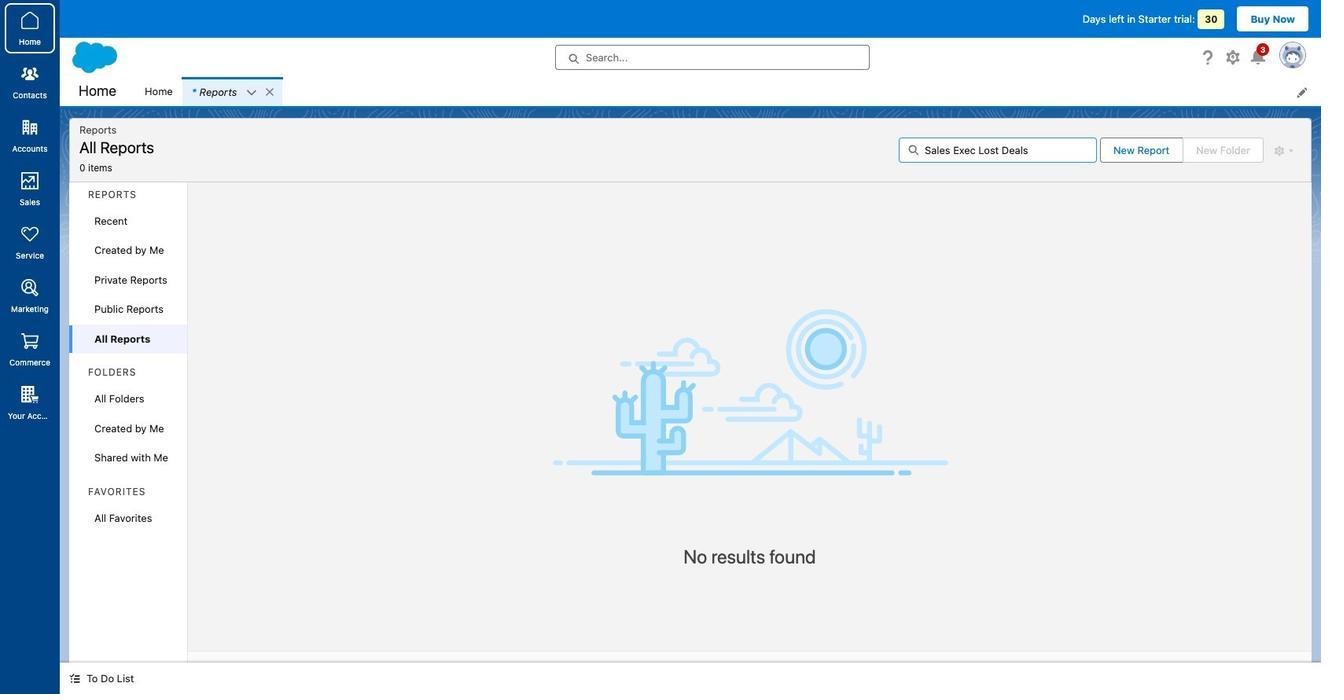 Task type: describe. For each thing, give the bounding box(es) containing it.
Search all reports... text field
[[899, 137, 1097, 163]]

0 horizontal spatial text default image
[[69, 674, 80, 685]]



Task type: vqa. For each thing, say whether or not it's contained in the screenshot.
Select an Option text field
no



Task type: locate. For each thing, give the bounding box(es) containing it.
text default image
[[246, 87, 258, 98], [69, 674, 80, 685]]

0 vertical spatial text default image
[[246, 87, 258, 98]]

1 horizontal spatial text default image
[[246, 87, 258, 98]]

text default image
[[265, 86, 276, 97]]

list item
[[182, 77, 283, 106]]

1 vertical spatial text default image
[[69, 674, 80, 685]]

list
[[135, 77, 1322, 106]]



